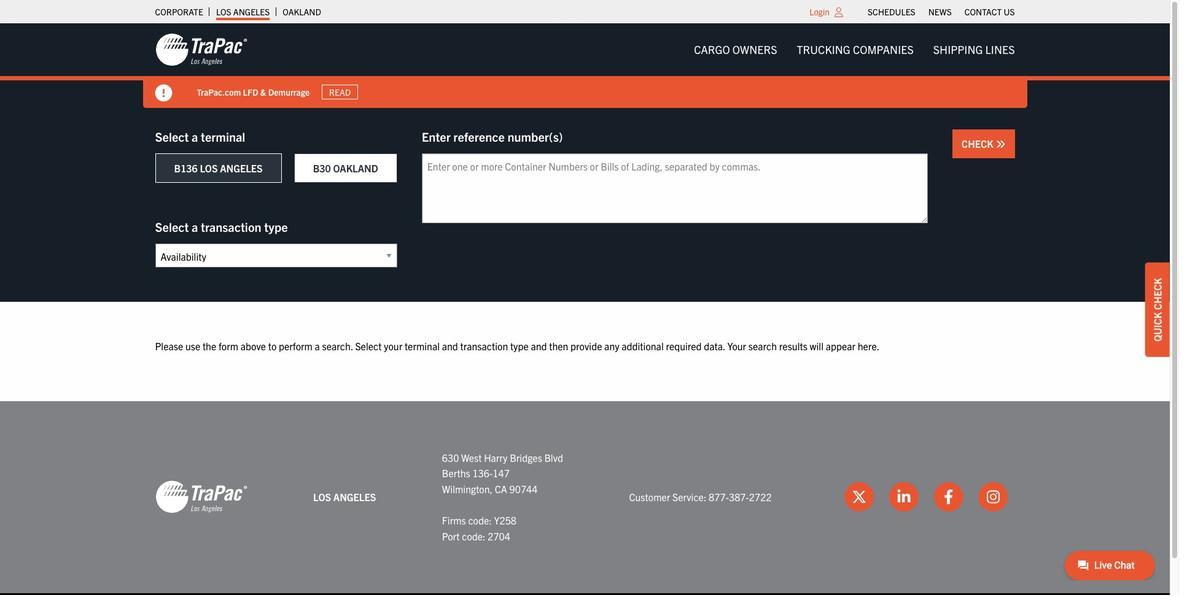 Task type: describe. For each thing, give the bounding box(es) containing it.
above
[[241, 340, 266, 353]]

service:
[[673, 491, 707, 504]]

ca
[[495, 483, 507, 496]]

630
[[442, 452, 459, 464]]

enter
[[422, 129, 451, 144]]

b30
[[313, 162, 331, 174]]

1 horizontal spatial transaction
[[460, 340, 508, 353]]

then
[[549, 340, 569, 353]]

light image
[[835, 7, 844, 17]]

select a transaction type
[[155, 219, 288, 235]]

0 vertical spatial code:
[[468, 515, 492, 527]]

number(s)
[[508, 129, 563, 144]]

2 vertical spatial a
[[315, 340, 320, 353]]

trucking
[[797, 42, 851, 57]]

1 vertical spatial terminal
[[405, 340, 440, 353]]

read
[[329, 87, 351, 98]]

0 vertical spatial type
[[264, 219, 288, 235]]

firms
[[442, 515, 466, 527]]

b136
[[174, 162, 198, 174]]

shipping lines link
[[924, 37, 1025, 62]]

the
[[203, 340, 216, 353]]

check inside check button
[[962, 138, 996, 150]]

136-
[[473, 468, 493, 480]]

shipping lines
[[934, 42, 1015, 57]]

quick
[[1152, 313, 1164, 342]]

cargo owners link
[[685, 37, 787, 62]]

us
[[1004, 6, 1015, 17]]

b136 los angeles
[[174, 162, 263, 174]]

owners
[[733, 42, 778, 57]]

1 horizontal spatial oakland
[[333, 162, 378, 174]]

cargo
[[694, 42, 730, 57]]

los angeles inside footer
[[313, 491, 376, 504]]

perform
[[279, 340, 313, 353]]

877-
[[709, 491, 729, 504]]

news link
[[929, 3, 952, 20]]

footer containing 630 west harry bridges blvd
[[0, 402, 1170, 596]]

2704
[[488, 531, 511, 543]]

use
[[186, 340, 200, 353]]

read link
[[322, 85, 358, 100]]

y258
[[494, 515, 517, 527]]

to
[[268, 340, 277, 353]]

los angeles link
[[216, 3, 270, 20]]

lines
[[986, 42, 1015, 57]]

0 vertical spatial los
[[216, 6, 231, 17]]

schedules
[[868, 6, 916, 17]]

los angeles image for 'banner' containing cargo owners
[[155, 33, 247, 67]]

1 vertical spatial angeles
[[220, 162, 263, 174]]

corporate
[[155, 6, 203, 17]]

solid image
[[155, 85, 172, 102]]

please
[[155, 340, 183, 353]]

news
[[929, 6, 952, 17]]

bridges
[[510, 452, 542, 464]]

enter reference number(s)
[[422, 129, 563, 144]]

lfd
[[243, 86, 258, 97]]

your
[[728, 340, 747, 353]]

oakland link
[[283, 3, 321, 20]]

trucking companies link
[[787, 37, 924, 62]]

reference
[[454, 129, 505, 144]]

harry
[[484, 452, 508, 464]]

customer
[[629, 491, 671, 504]]

0 horizontal spatial los angeles
[[216, 6, 270, 17]]

0 vertical spatial angeles
[[233, 6, 270, 17]]

additional
[[622, 340, 664, 353]]

1 horizontal spatial type
[[511, 340, 529, 353]]

required
[[666, 340, 702, 353]]



Task type: locate. For each thing, give the bounding box(es) containing it.
2 vertical spatial angeles
[[334, 491, 376, 504]]

los
[[216, 6, 231, 17], [200, 162, 218, 174], [313, 491, 331, 504]]

select for select a terminal
[[155, 129, 189, 144]]

contact us link
[[965, 3, 1015, 20]]

1 and from the left
[[442, 340, 458, 353]]

b30 oakland
[[313, 162, 378, 174]]

oakland
[[283, 6, 321, 17], [333, 162, 378, 174]]

oakland right b30
[[333, 162, 378, 174]]

and left then
[[531, 340, 547, 353]]

trapac.com
[[197, 86, 241, 97]]

quick check
[[1152, 278, 1164, 342]]

0 horizontal spatial and
[[442, 340, 458, 353]]

147
[[493, 468, 510, 480]]

1 los angeles image from the top
[[155, 33, 247, 67]]

check inside quick check link
[[1152, 278, 1164, 310]]

select down b136
[[155, 219, 189, 235]]

customer service: 877-387-2722
[[629, 491, 772, 504]]

corporate link
[[155, 3, 203, 20]]

demurrage
[[268, 86, 310, 97]]

form
[[219, 340, 238, 353]]

1 horizontal spatial los angeles
[[313, 491, 376, 504]]

select left your in the bottom left of the page
[[355, 340, 382, 353]]

0 vertical spatial check
[[962, 138, 996, 150]]

0 vertical spatial los angeles
[[216, 6, 270, 17]]

menu bar containing schedules
[[862, 3, 1022, 20]]

2 vertical spatial los
[[313, 491, 331, 504]]

your
[[384, 340, 403, 353]]

login
[[810, 6, 830, 17]]

0 vertical spatial terminal
[[201, 129, 245, 144]]

1 horizontal spatial check
[[1152, 278, 1164, 310]]

will
[[810, 340, 824, 353]]

los angeles image inside 'banner'
[[155, 33, 247, 67]]

transaction
[[201, 219, 262, 235], [460, 340, 508, 353]]

0 horizontal spatial type
[[264, 219, 288, 235]]

check
[[962, 138, 996, 150], [1152, 278, 1164, 310]]

appear
[[826, 340, 856, 353]]

&
[[260, 86, 266, 97]]

los angeles image
[[155, 33, 247, 67], [155, 481, 247, 515]]

630 west harry bridges blvd berths 136-147 wilmington, ca 90744
[[442, 452, 563, 496]]

a for transaction
[[192, 219, 198, 235]]

menu bar containing cargo owners
[[685, 37, 1025, 62]]

and right your in the bottom left of the page
[[442, 340, 458, 353]]

shipping
[[934, 42, 983, 57]]

blvd
[[545, 452, 563, 464]]

check button
[[953, 130, 1015, 159]]

wilmington,
[[442, 483, 493, 496]]

please use the form above to perform a search. select your terminal and transaction type and then provide any additional required data. your search results will appear here.
[[155, 340, 880, 353]]

1 vertical spatial a
[[192, 219, 198, 235]]

1 vertical spatial oakland
[[333, 162, 378, 174]]

oakland right los angeles link
[[283, 6, 321, 17]]

0 horizontal spatial terminal
[[201, 129, 245, 144]]

2 los angeles image from the top
[[155, 481, 247, 515]]

menu bar down 'light' icon
[[685, 37, 1025, 62]]

2 vertical spatial select
[[355, 340, 382, 353]]

terminal right your in the bottom left of the page
[[405, 340, 440, 353]]

los angeles
[[216, 6, 270, 17], [313, 491, 376, 504]]

west
[[461, 452, 482, 464]]

terminal
[[201, 129, 245, 144], [405, 340, 440, 353]]

terminal up b136 los angeles
[[201, 129, 245, 144]]

code: right port
[[462, 531, 486, 543]]

type
[[264, 219, 288, 235], [511, 340, 529, 353]]

code:
[[468, 515, 492, 527], [462, 531, 486, 543]]

a for terminal
[[192, 129, 198, 144]]

berths
[[442, 468, 470, 480]]

angeles
[[233, 6, 270, 17], [220, 162, 263, 174], [334, 491, 376, 504]]

0 vertical spatial oakland
[[283, 6, 321, 17]]

results
[[780, 340, 808, 353]]

0 horizontal spatial check
[[962, 138, 996, 150]]

and
[[442, 340, 458, 353], [531, 340, 547, 353]]

contact
[[965, 6, 1002, 17]]

port
[[442, 531, 460, 543]]

banner
[[0, 23, 1180, 108]]

trapac.com lfd & demurrage
[[197, 86, 310, 97]]

0 vertical spatial select
[[155, 129, 189, 144]]

1 horizontal spatial and
[[531, 340, 547, 353]]

contact us
[[965, 6, 1015, 17]]

cargo owners
[[694, 42, 778, 57]]

a
[[192, 129, 198, 144], [192, 219, 198, 235], [315, 340, 320, 353]]

los angeles image inside footer
[[155, 481, 247, 515]]

menu bar inside 'banner'
[[685, 37, 1025, 62]]

90744
[[510, 483, 538, 496]]

menu bar up shipping
[[862, 3, 1022, 20]]

here.
[[858, 340, 880, 353]]

0 horizontal spatial oakland
[[283, 6, 321, 17]]

select for select a transaction type
[[155, 219, 189, 235]]

1 vertical spatial los
[[200, 162, 218, 174]]

Enter reference number(s) text field
[[422, 154, 928, 224]]

los angeles image for footer containing 630 west harry bridges blvd
[[155, 481, 247, 515]]

quick check link
[[1146, 263, 1170, 357]]

a down b136
[[192, 219, 198, 235]]

a up b136
[[192, 129, 198, 144]]

select up b136
[[155, 129, 189, 144]]

search
[[749, 340, 777, 353]]

1 vertical spatial select
[[155, 219, 189, 235]]

1 vertical spatial check
[[1152, 278, 1164, 310]]

login link
[[810, 6, 830, 17]]

code: up 2704
[[468, 515, 492, 527]]

1 horizontal spatial terminal
[[405, 340, 440, 353]]

any
[[605, 340, 620, 353]]

1 vertical spatial los angeles
[[313, 491, 376, 504]]

schedules link
[[868, 3, 916, 20]]

387-
[[729, 491, 749, 504]]

1 vertical spatial code:
[[462, 531, 486, 543]]

0 vertical spatial a
[[192, 129, 198, 144]]

companies
[[853, 42, 914, 57]]

angeles inside footer
[[334, 491, 376, 504]]

1 vertical spatial transaction
[[460, 340, 508, 353]]

1 vertical spatial los angeles image
[[155, 481, 247, 515]]

trucking companies
[[797, 42, 914, 57]]

2 and from the left
[[531, 340, 547, 353]]

1 vertical spatial type
[[511, 340, 529, 353]]

los inside footer
[[313, 491, 331, 504]]

0 vertical spatial los angeles image
[[155, 33, 247, 67]]

select a terminal
[[155, 129, 245, 144]]

solid image
[[996, 139, 1006, 149]]

search.
[[322, 340, 353, 353]]

2722
[[749, 491, 772, 504]]

firms code:  y258 port code:  2704
[[442, 515, 517, 543]]

banner containing cargo owners
[[0, 23, 1180, 108]]

menu bar
[[862, 3, 1022, 20], [685, 37, 1025, 62]]

provide
[[571, 340, 602, 353]]

0 vertical spatial transaction
[[201, 219, 262, 235]]

footer
[[0, 402, 1170, 596]]

data.
[[704, 340, 726, 353]]

0 horizontal spatial transaction
[[201, 219, 262, 235]]

0 vertical spatial menu bar
[[862, 3, 1022, 20]]

a left search.
[[315, 340, 320, 353]]

1 vertical spatial menu bar
[[685, 37, 1025, 62]]



Task type: vqa. For each thing, say whether or not it's contained in the screenshot.
the emails
no



